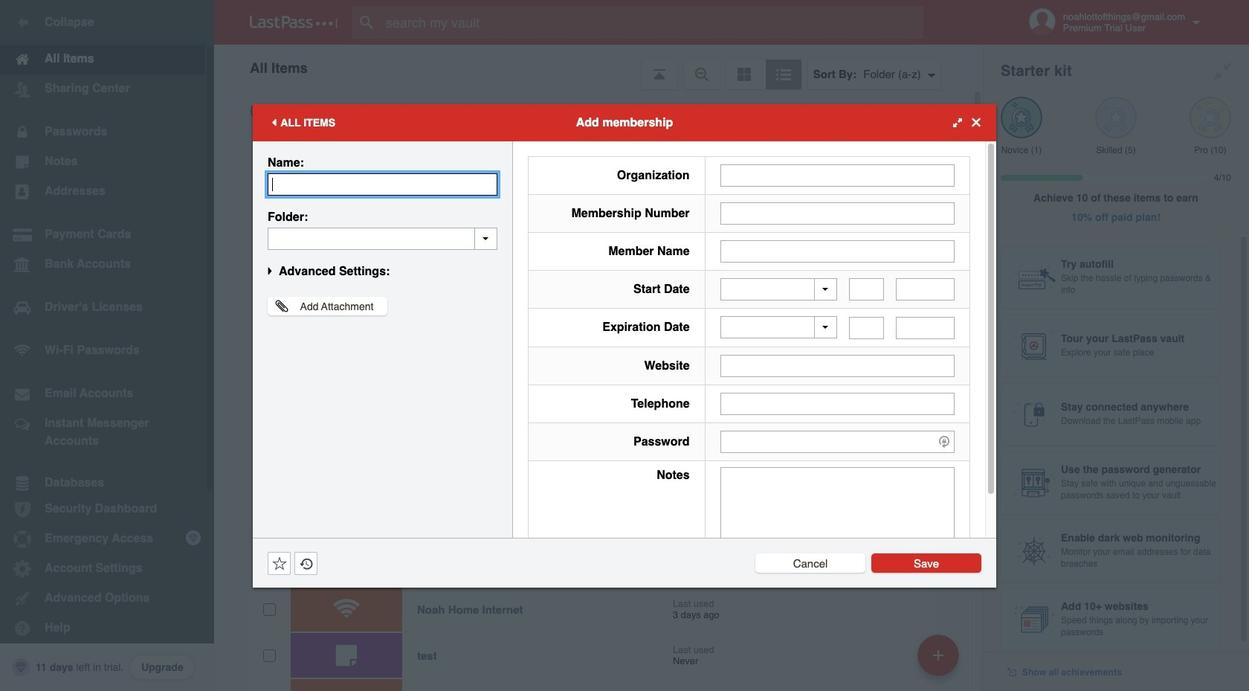 Task type: locate. For each thing, give the bounding box(es) containing it.
dialog
[[253, 104, 997, 587]]

vault options navigation
[[214, 45, 984, 89]]

None text field
[[721, 240, 955, 262], [850, 278, 885, 301], [721, 355, 955, 377], [721, 392, 955, 415], [721, 240, 955, 262], [850, 278, 885, 301], [721, 355, 955, 377], [721, 392, 955, 415]]

None text field
[[721, 164, 955, 186], [268, 173, 498, 195], [721, 202, 955, 224], [268, 227, 498, 250], [897, 278, 955, 301], [850, 317, 885, 339], [897, 317, 955, 339], [721, 467, 955, 559], [721, 164, 955, 186], [268, 173, 498, 195], [721, 202, 955, 224], [268, 227, 498, 250], [897, 278, 955, 301], [850, 317, 885, 339], [897, 317, 955, 339], [721, 467, 955, 559]]

None password field
[[721, 430, 955, 453]]

new item image
[[934, 650, 944, 660]]

search my vault text field
[[353, 6, 947, 39]]



Task type: describe. For each thing, give the bounding box(es) containing it.
Search search field
[[353, 6, 947, 39]]

new item navigation
[[913, 630, 969, 691]]

lastpass image
[[250, 16, 338, 29]]

main navigation navigation
[[0, 0, 214, 691]]



